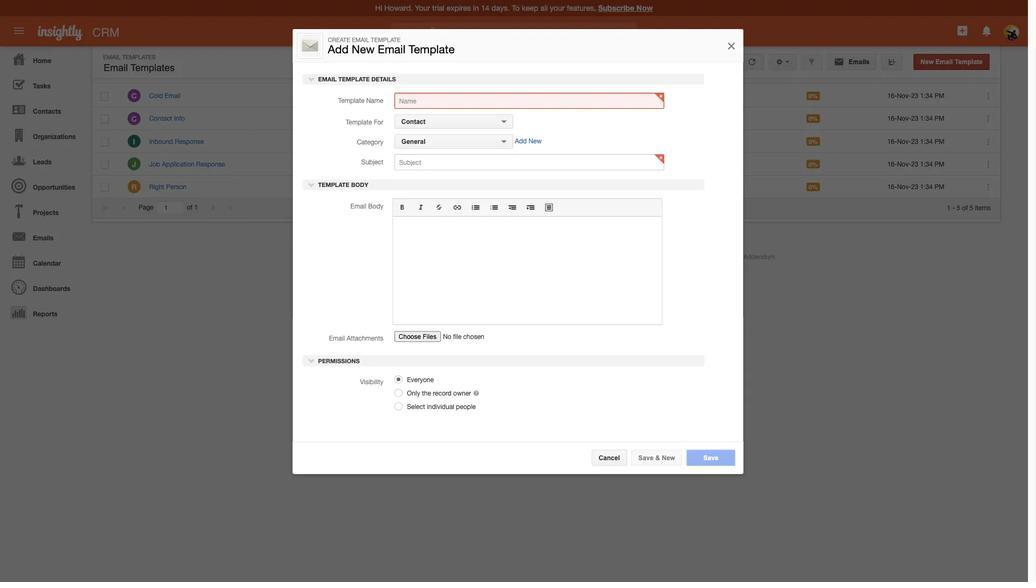Task type: locate. For each thing, give the bounding box(es) containing it.
people
[[456, 403, 476, 411]]

add
[[328, 43, 349, 56], [515, 137, 527, 145]]

nov- inside j row
[[897, 160, 912, 168]]

the inside r row
[[354, 183, 363, 191]]

3 howard from the top
[[437, 138, 460, 145]]

contacting
[[326, 138, 356, 145]]

0 horizontal spatial category
[[357, 138, 384, 146]]

1 vertical spatial c link
[[128, 112, 141, 125]]

body right me at the left of page
[[351, 182, 368, 189]]

c row up add new link
[[92, 108, 1001, 130]]

c
[[131, 92, 137, 100], [131, 114, 137, 123]]

3 howard brown from the top
[[437, 138, 481, 145]]

general
[[402, 138, 426, 145]]

pm for us.
[[935, 138, 945, 145]]

email templates email templates
[[103, 53, 175, 73]]

thanks
[[293, 115, 314, 122], [293, 138, 314, 145], [293, 160, 314, 168]]

23 inside r row
[[912, 183, 919, 191]]

brown inside r row
[[462, 183, 481, 191]]

reports
[[33, 310, 58, 318]]

1 vertical spatial sales
[[584, 184, 599, 191]]

16-nov-23 1:34 pm cell
[[879, 85, 974, 108], [879, 108, 974, 130], [879, 130, 974, 153], [879, 153, 974, 176], [879, 176, 974, 199]]

1 vertical spatial you
[[307, 183, 317, 191]]

3 brown from the top
[[462, 138, 481, 145]]

2 1:34 from the top
[[921, 115, 933, 122]]

you right do
[[303, 92, 314, 100]]

4 16- from the top
[[888, 160, 897, 168]]

1 brown from the top
[[462, 92, 481, 100]]

c up i link
[[131, 114, 137, 123]]

5 left items
[[970, 204, 974, 211]]

you
[[303, 92, 314, 100], [307, 183, 317, 191]]

permissions
[[317, 358, 360, 365]]

contact
[[149, 115, 172, 122], [402, 118, 426, 125], [663, 160, 686, 168], [663, 183, 686, 191]]

5 23 from the top
[[912, 183, 919, 191]]

0 vertical spatial you
[[303, 92, 314, 100]]

row group
[[92, 85, 1001, 199]]

howard brown link for thanks for contacting us.
[[437, 138, 481, 145]]

howard down contact button
[[437, 138, 460, 145]]

add up subject text box on the top
[[515, 137, 527, 145]]

1 horizontal spatial subject
[[361, 158, 384, 166]]

create email template add new email template
[[328, 36, 455, 56]]

1 sales from the top
[[584, 93, 599, 100]]

1:34 for us.
[[921, 138, 933, 145]]

None radio
[[395, 376, 403, 384], [395, 389, 403, 398], [395, 403, 403, 411], [395, 376, 403, 384], [395, 389, 403, 398], [395, 403, 403, 411]]

1 horizontal spatial name
[[366, 97, 384, 104]]

contact inside r row
[[663, 183, 686, 191]]

howard brown inside r row
[[437, 183, 481, 191]]

1 of from the left
[[187, 204, 192, 211]]

howard brown up general button
[[437, 115, 481, 122]]

howard brown link for can you point me to the right person?
[[437, 183, 481, 191]]

0% inside i row
[[809, 138, 818, 145]]

name up cold
[[149, 70, 167, 77]]

1 vertical spatial subject
[[361, 158, 384, 166]]

add inside create email template add new email template
[[328, 43, 349, 56]]

1 sales cell from the top
[[573, 85, 654, 108]]

connect?
[[353, 92, 380, 100]]

response up 'job application response' link
[[175, 138, 204, 145]]

cell
[[573, 108, 654, 130], [654, 108, 798, 130], [573, 130, 654, 153], [654, 130, 798, 153], [429, 153, 573, 176], [573, 153, 654, 176]]

4 howard from the top
[[437, 183, 460, 191]]

c link left cold
[[128, 89, 141, 102]]

0 horizontal spatial emails
[[33, 234, 54, 242]]

2 sales cell from the top
[[573, 176, 654, 199]]

2 0% from the top
[[809, 115, 818, 122]]

nov- for us.
[[897, 138, 912, 145]]

chevron down image
[[308, 75, 316, 83], [308, 181, 316, 189], [308, 357, 316, 365]]

new email template link
[[914, 54, 990, 70]]

1 23 from the top
[[912, 92, 919, 100]]

sales inside the c row
[[584, 93, 599, 100]]

can you point me to the right person? link
[[293, 183, 403, 191]]

brown for can you point me to the right person?
[[462, 183, 481, 191]]

1 vertical spatial sales cell
[[573, 176, 654, 199]]

4 pm from the top
[[935, 160, 945, 168]]

1 1:34 from the top
[[921, 92, 933, 100]]

4 howard brown from the top
[[437, 183, 481, 191]]

2 c link from the top
[[128, 112, 141, 125]]

3 for from the top
[[316, 160, 324, 168]]

2 for from the top
[[316, 138, 324, 145]]

save left &
[[639, 455, 654, 462]]

3 16-nov-23 1:34 pm cell from the top
[[879, 130, 974, 153]]

subject up do
[[293, 70, 317, 77]]

thanks down do
[[293, 115, 314, 122]]

0 vertical spatial emails
[[847, 58, 870, 66]]

0 horizontal spatial subject
[[293, 70, 317, 77]]

job application response
[[149, 160, 225, 168]]

navigation
[[0, 46, 86, 326]]

5 right -
[[957, 204, 961, 211]]

1 vertical spatial category
[[357, 138, 384, 146]]

c link up i link
[[128, 112, 141, 125]]

16- inside r row
[[888, 183, 897, 191]]

0% cell for us.
[[798, 130, 879, 153]]

1 vertical spatial name
[[366, 97, 384, 104]]

brown down contact button
[[462, 138, 481, 145]]

body for template body
[[351, 182, 368, 189]]

c left cold
[[131, 92, 137, 100]]

contact for contact cell for j
[[663, 160, 686, 168]]

1 0% cell from the top
[[798, 85, 879, 108]]

1 vertical spatial c
[[131, 114, 137, 123]]

chevron down image for template name
[[308, 75, 316, 83]]

5 16- from the top
[[888, 183, 897, 191]]

response inside i row
[[175, 138, 204, 145]]

new email template
[[921, 58, 983, 66]]

1 16-nov-23 1:34 pm cell from the top
[[879, 85, 974, 108]]

1 for from the top
[[316, 115, 324, 122]]

2 thanks from the top
[[293, 138, 314, 145]]

1:34
[[921, 92, 933, 100], [921, 115, 933, 122], [921, 138, 933, 145], [921, 160, 933, 168], [921, 183, 933, 191]]

nov- inside r row
[[897, 183, 912, 191]]

0 horizontal spatial 5
[[957, 204, 961, 211]]

for
[[316, 115, 324, 122], [316, 138, 324, 145], [316, 160, 324, 168]]

right
[[365, 183, 378, 191]]

16-nov-23 1:34 pm inside r row
[[888, 183, 945, 191]]

1 c from the top
[[131, 92, 137, 100]]

0 vertical spatial c
[[131, 92, 137, 100]]

1 pm from the top
[[935, 92, 945, 100]]

0 horizontal spatial the
[[354, 183, 363, 191]]

howard brown link up general button
[[437, 115, 481, 122]]

0 vertical spatial sales
[[584, 93, 599, 100]]

0 vertical spatial for
[[316, 115, 324, 122]]

i row
[[92, 130, 1001, 153]]

projects link
[[3, 199, 86, 224]]

None file field
[[395, 331, 517, 347]]

0 horizontal spatial 1
[[194, 204, 198, 211]]

brown down general button
[[462, 183, 481, 191]]

howard brown inside i row
[[437, 138, 481, 145]]

16-nov-23 1:34 pm inside j row
[[888, 160, 945, 168]]

None checkbox
[[101, 92, 109, 101]]

0 horizontal spatial emails link
[[3, 224, 86, 249]]

refresh list image
[[747, 58, 757, 66]]

name up for
[[366, 97, 384, 104]]

0% inside r row
[[809, 184, 818, 191]]

1 horizontal spatial 5
[[970, 204, 974, 211]]

to
[[346, 92, 351, 100], [347, 183, 352, 191]]

0 vertical spatial sales cell
[[573, 85, 654, 108]]

save
[[639, 455, 654, 462], [704, 455, 719, 462]]

for left contacting
[[316, 138, 324, 145]]

1 howard brown link from the top
[[437, 92, 481, 100]]

4 0% from the top
[[809, 161, 818, 168]]

5 16-nov-23 1:34 pm cell from the top
[[879, 176, 974, 199]]

template type
[[662, 70, 706, 77]]

1 horizontal spatial category
[[581, 70, 609, 77]]

email template details
[[317, 76, 396, 83]]

c row
[[92, 85, 1001, 108], [92, 108, 1001, 130]]

emails link down projects
[[3, 224, 86, 249]]

brown up contact button
[[462, 92, 481, 100]]

0 horizontal spatial save
[[639, 455, 654, 462]]

Search all data.... text field
[[424, 23, 637, 42]]

2 16- from the top
[[888, 115, 897, 122]]

pm inside r row
[[935, 183, 945, 191]]

0 vertical spatial thanks
[[293, 115, 314, 122]]

chevron down image up do you have time to connect?
[[308, 75, 316, 83]]

body down the right
[[368, 202, 384, 210]]

blog
[[382, 253, 395, 261]]

1:34 inside i row
[[921, 138, 933, 145]]

0 vertical spatial subject
[[293, 70, 317, 77]]

1 contact cell from the top
[[654, 153, 798, 176]]

1 vertical spatial the
[[422, 390, 431, 398]]

1 c row from the top
[[92, 85, 1001, 108]]

4 23 from the top
[[912, 160, 919, 168]]

individual
[[427, 403, 454, 411]]

3 16-nov-23 1:34 pm from the top
[[888, 138, 945, 145]]

contact cell for j
[[654, 153, 798, 176]]

0 vertical spatial add
[[328, 43, 349, 56]]

row
[[92, 63, 1000, 83]]

cancel
[[599, 455, 620, 462]]

2 brown from the top
[[462, 115, 481, 122]]

0 vertical spatial body
[[351, 182, 368, 189]]

0% cell
[[798, 85, 879, 108], [798, 108, 879, 130], [798, 130, 879, 153], [798, 153, 879, 176], [798, 176, 879, 199]]

1 nov- from the top
[[897, 92, 912, 100]]

0 vertical spatial emails link
[[827, 54, 877, 70]]

everyone
[[405, 376, 434, 384]]

subject inside row
[[293, 70, 317, 77]]

pm inside i row
[[935, 138, 945, 145]]

c link for cold email
[[128, 89, 141, 102]]

1:34 inside j row
[[921, 160, 933, 168]]

1 vertical spatial for
[[316, 138, 324, 145]]

1 thanks from the top
[[293, 115, 314, 122]]

Subject text field
[[395, 154, 664, 171]]

5
[[957, 204, 961, 211], [970, 204, 974, 211]]

0 horizontal spatial name
[[149, 70, 167, 77]]

brown up general button
[[462, 115, 481, 122]]

new right &
[[662, 455, 675, 462]]

howard inside r row
[[437, 183, 460, 191]]

1 howard from the top
[[437, 92, 460, 100]]

1 5 from the left
[[957, 204, 961, 211]]

the left the right
[[354, 183, 363, 191]]

category
[[581, 70, 609, 77], [357, 138, 384, 146]]

you inside the c row
[[303, 92, 314, 100]]

nov- for me
[[897, 183, 912, 191]]

template
[[371, 36, 401, 43], [409, 43, 455, 56], [955, 58, 983, 66], [662, 70, 690, 77], [338, 76, 370, 83], [338, 97, 365, 104], [346, 118, 372, 126], [318, 182, 350, 189]]

c for contact info
[[131, 114, 137, 123]]

howard for thanks for contacting us.
[[437, 138, 460, 145]]

2 16-nov-23 1:34 pm from the top
[[888, 115, 945, 122]]

5 0% from the top
[[809, 184, 818, 191]]

person
[[166, 183, 187, 191]]

5 0% cell from the top
[[798, 176, 879, 199]]

0% cell for me
[[798, 176, 879, 199]]

add new email template dialog
[[293, 29, 744, 475]]

c link
[[128, 89, 141, 102], [128, 112, 141, 125]]

1 vertical spatial chevron down image
[[308, 181, 316, 189]]

1 horizontal spatial of
[[963, 204, 968, 211]]

5 1:34 from the top
[[921, 183, 933, 191]]

contact inside j row
[[663, 160, 686, 168]]

1 16-nov-23 1:34 pm from the top
[[888, 92, 945, 100]]

thanks for contacting us. link
[[293, 138, 367, 145]]

4 16-nov-23 1:34 pm from the top
[[888, 160, 945, 168]]

0 vertical spatial name
[[149, 70, 167, 77]]

subscribe now link
[[598, 4, 653, 12]]

3 0% cell from the top
[[798, 130, 879, 153]]

3 nov- from the top
[[897, 138, 912, 145]]

contact for contact cell related to r
[[663, 183, 686, 191]]

right person
[[149, 183, 187, 191]]

thanks inside the c row
[[293, 115, 314, 122]]

0 vertical spatial to
[[346, 92, 351, 100]]

0 vertical spatial response
[[175, 138, 204, 145]]

1 vertical spatial emails
[[33, 234, 54, 242]]

Search this list... text field
[[613, 54, 735, 70]]

close image
[[726, 39, 737, 52]]

you inside r row
[[307, 183, 317, 191]]

email inside the c row
[[165, 92, 181, 100]]

response right application in the left top of the page
[[196, 160, 225, 168]]

application
[[393, 199, 663, 325]]

1 vertical spatial response
[[196, 160, 225, 168]]

1 c link from the top
[[128, 89, 141, 102]]

2 howard from the top
[[437, 115, 460, 122]]

subject
[[293, 70, 317, 77], [361, 158, 384, 166]]

5 pm from the top
[[935, 183, 945, 191]]

4 1:34 from the top
[[921, 160, 933, 168]]

4 howard brown link from the top
[[437, 183, 481, 191]]

2 c row from the top
[[92, 108, 1001, 130]]

1 vertical spatial body
[[368, 202, 384, 210]]

for for i
[[316, 138, 324, 145]]

the
[[354, 183, 363, 191], [422, 390, 431, 398]]

brown inside i row
[[462, 138, 481, 145]]

general button
[[395, 134, 513, 149]]

emails link right 'open'
[[827, 54, 877, 70]]

templates
[[122, 53, 156, 60], [130, 62, 175, 73]]

sales
[[584, 93, 599, 100], [584, 184, 599, 191]]

to right me at the left of page
[[347, 183, 352, 191]]

16-
[[888, 92, 897, 100], [888, 115, 897, 122], [888, 138, 897, 145], [888, 160, 897, 168], [888, 183, 897, 191]]

1 vertical spatial to
[[347, 183, 352, 191]]

subject down us.
[[361, 158, 384, 166]]

sales inside r row
[[584, 184, 599, 191]]

thanks for applying... cell
[[285, 153, 429, 176]]

16-nov-23 1:34 pm
[[888, 92, 945, 100], [888, 115, 945, 122], [888, 138, 945, 145], [888, 160, 945, 168], [888, 183, 945, 191]]

5 16-nov-23 1:34 pm from the top
[[888, 183, 945, 191]]

new right create
[[352, 43, 375, 56]]

howard brown down the owner at the left top of the page
[[437, 92, 481, 100]]

data processing addendum link
[[694, 253, 775, 261]]

emails
[[847, 58, 870, 66], [33, 234, 54, 242]]

howard down general button
[[437, 183, 460, 191]]

23 inside i row
[[912, 138, 919, 145]]

howard for do you have time to connect?
[[437, 92, 460, 100]]

processing
[[710, 253, 742, 261]]

1 save from the left
[[639, 455, 654, 462]]

1 horizontal spatial the
[[422, 390, 431, 398]]

for left the connecting
[[316, 115, 324, 122]]

0 horizontal spatial add
[[328, 43, 349, 56]]

1 horizontal spatial 1
[[947, 204, 951, 211]]

of down right person link
[[187, 204, 192, 211]]

contacts link
[[3, 97, 86, 123]]

2 vertical spatial chevron down image
[[308, 357, 316, 365]]

1 - 5 of 5 items
[[947, 204, 991, 211]]

email templates button
[[101, 60, 177, 76]]

howard up general button
[[437, 115, 460, 122]]

howard brown link down general button
[[437, 183, 481, 191]]

job
[[149, 160, 160, 168]]

1 1 from the left
[[194, 204, 198, 211]]

howard inside i row
[[437, 138, 460, 145]]

howard brown down general button
[[437, 183, 481, 191]]

add up email template details
[[328, 43, 349, 56]]

howard down the owner at the left top of the page
[[437, 92, 460, 100]]

to inside the c row
[[346, 92, 351, 100]]

1 horizontal spatial save
[[704, 455, 719, 462]]

0 vertical spatial c link
[[128, 89, 141, 102]]

thanks for connecting
[[293, 115, 358, 122]]

can you point me to the right person?
[[293, 183, 403, 191]]

1 vertical spatial thanks
[[293, 138, 314, 145]]

dashboards
[[33, 285, 70, 293]]

1 left -
[[947, 204, 951, 211]]

16-nov-23 1:34 pm inside i row
[[888, 138, 945, 145]]

2 sales from the top
[[584, 184, 599, 191]]

2 chevron down image from the top
[[308, 181, 316, 189]]

subscribe now
[[598, 4, 653, 12]]

only
[[407, 390, 420, 398]]

brown
[[462, 92, 481, 100], [462, 115, 481, 122], [462, 138, 481, 145], [462, 183, 481, 191]]

2 16-nov-23 1:34 pm cell from the top
[[879, 108, 974, 130]]

0 vertical spatial chevron down image
[[308, 75, 316, 83]]

pm
[[935, 92, 945, 100], [935, 115, 945, 122], [935, 138, 945, 145], [935, 160, 945, 168], [935, 183, 945, 191]]

all link
[[391, 23, 424, 42]]

0 vertical spatial the
[[354, 183, 363, 191]]

toolbar
[[393, 199, 662, 217]]

3 howard brown link from the top
[[437, 138, 481, 145]]

body for email body
[[368, 202, 384, 210]]

name inside row
[[149, 70, 167, 77]]

policy
[[666, 253, 683, 261]]

applying...
[[326, 160, 356, 168]]

thanks for applying...
[[293, 160, 356, 168]]

thanks inside i row
[[293, 138, 314, 145]]

application inside "add new email template" dialog
[[393, 199, 663, 325]]

1 horizontal spatial emails
[[847, 58, 870, 66]]

howard brown link down the owner at the left top of the page
[[437, 92, 481, 100]]

sales cell
[[573, 85, 654, 108], [573, 176, 654, 199]]

howard brown down contact button
[[437, 138, 481, 145]]

cold email
[[149, 92, 181, 100]]

chevron down image right can
[[308, 181, 316, 189]]

c row up i row
[[92, 85, 1001, 108]]

response inside j row
[[196, 160, 225, 168]]

4 brown from the top
[[462, 183, 481, 191]]

thanks up can
[[293, 160, 314, 168]]

howard
[[437, 92, 460, 100], [437, 115, 460, 122], [437, 138, 460, 145], [437, 183, 460, 191]]

you right can
[[307, 183, 317, 191]]

1 horizontal spatial add
[[515, 137, 527, 145]]

thanks inside cell
[[293, 160, 314, 168]]

for left applying...
[[316, 160, 324, 168]]

None checkbox
[[100, 69, 109, 77], [101, 115, 109, 124], [101, 138, 109, 146], [101, 161, 109, 169], [101, 183, 109, 192], [100, 69, 109, 77], [101, 115, 109, 124], [101, 138, 109, 146], [101, 161, 109, 169], [101, 183, 109, 192]]

contact for contact info
[[149, 115, 172, 122]]

addendum
[[744, 253, 775, 261]]

2 vertical spatial for
[[316, 160, 324, 168]]

0% for us.
[[809, 138, 818, 145]]

2 howard brown link from the top
[[437, 115, 481, 122]]

thanks for connecting link
[[293, 115, 358, 122]]

16- inside i row
[[888, 138, 897, 145]]

sales cell for r
[[573, 176, 654, 199]]

row containing name
[[92, 63, 1000, 83]]

howard brown link down contact button
[[437, 138, 481, 145]]

the right only
[[422, 390, 431, 398]]

to inside r row
[[347, 183, 352, 191]]

1:34 for me
[[921, 183, 933, 191]]

owner
[[453, 390, 471, 398]]

to right time
[[346, 92, 351, 100]]

inbound
[[149, 138, 173, 145]]

chevron down image left permissions
[[308, 357, 316, 365]]

template name
[[338, 97, 384, 104]]

1 0% from the top
[[809, 93, 818, 100]]

4 nov- from the top
[[897, 160, 912, 168]]

2 c from the top
[[131, 114, 137, 123]]

nov- inside i row
[[897, 138, 912, 145]]

of right -
[[963, 204, 968, 211]]

calendar
[[33, 260, 61, 267]]

1 howard brown from the top
[[437, 92, 481, 100]]

2 howard brown from the top
[[437, 115, 481, 122]]

2 save from the left
[[704, 455, 719, 462]]

thanks up thanks for applying...
[[293, 138, 314, 145]]

for inside i row
[[316, 138, 324, 145]]

r row
[[92, 176, 1001, 199]]

3 23 from the top
[[912, 138, 919, 145]]

select individual people
[[405, 403, 476, 411]]

1 16- from the top
[[888, 92, 897, 100]]

2 contact cell from the top
[[654, 176, 798, 199]]

3 pm from the top
[[935, 138, 945, 145]]

howard brown for can you point me to the right person?
[[437, 183, 481, 191]]

to for r
[[347, 183, 352, 191]]

0 horizontal spatial of
[[187, 204, 192, 211]]

point
[[319, 183, 334, 191]]

contact cell
[[654, 153, 798, 176], [654, 176, 798, 199]]

3 1:34 from the top
[[921, 138, 933, 145]]

1 down 'job application response' link
[[194, 204, 198, 211]]

1 chevron down image from the top
[[308, 75, 316, 83]]

23 for me
[[912, 183, 919, 191]]

3 0% from the top
[[809, 138, 818, 145]]

2 vertical spatial thanks
[[293, 160, 314, 168]]

16- for time
[[888, 92, 897, 100]]

3 16- from the top
[[888, 138, 897, 145]]

us.
[[358, 138, 367, 145]]

email
[[352, 36, 369, 43], [378, 43, 406, 56], [103, 53, 121, 60], [936, 58, 953, 66], [104, 62, 128, 73], [318, 76, 337, 83], [165, 92, 181, 100], [351, 202, 366, 210], [329, 335, 345, 342]]

1:34 inside r row
[[921, 183, 933, 191]]

contact inside the c row
[[149, 115, 172, 122]]

data
[[694, 253, 708, 261]]

&
[[656, 455, 660, 462]]

for inside the c row
[[316, 115, 324, 122]]

0% inside j row
[[809, 161, 818, 168]]

3 thanks from the top
[[293, 160, 314, 168]]

save right &
[[704, 455, 719, 462]]

5 nov- from the top
[[897, 183, 912, 191]]



Task type: vqa. For each thing, say whether or not it's contained in the screenshot.
the 'Sales' within C row
yes



Task type: describe. For each thing, give the bounding box(es) containing it.
2 1 from the left
[[947, 204, 951, 211]]

new up date
[[921, 58, 934, 66]]

howard for can you point me to the right person?
[[437, 183, 460, 191]]

job application response link
[[149, 160, 231, 168]]

privacy policy
[[643, 253, 683, 261]]

2 pm from the top
[[935, 115, 945, 122]]

16-nov-23 1:34 pm cell for me
[[879, 176, 974, 199]]

open
[[806, 70, 822, 77]]

3 chevron down image from the top
[[308, 357, 316, 365]]

j row
[[92, 153, 1001, 176]]

23 for time
[[912, 92, 919, 100]]

0% for me
[[809, 184, 818, 191]]

none file field inside "add new email template" dialog
[[395, 331, 517, 347]]

4 0% cell from the top
[[798, 153, 879, 176]]

type
[[692, 70, 706, 77]]

organizations
[[33, 133, 76, 140]]

howard brown link for thanks for connecting
[[437, 115, 481, 122]]

0% for time
[[809, 93, 818, 100]]

date
[[913, 70, 928, 77]]

record
[[433, 390, 452, 398]]

contact info link
[[149, 115, 190, 122]]

16- for me
[[888, 183, 897, 191]]

2 nov- from the top
[[897, 115, 912, 122]]

you for r
[[307, 183, 317, 191]]

23 for us.
[[912, 138, 919, 145]]

right
[[149, 183, 164, 191]]

cold email link
[[149, 92, 186, 100]]

thanks for c
[[293, 115, 314, 122]]

template body
[[317, 182, 368, 189]]

0 vertical spatial templates
[[122, 53, 156, 60]]

sales for r
[[584, 184, 599, 191]]

notifications image
[[981, 24, 994, 37]]

can
[[293, 183, 305, 191]]

1 vertical spatial emails link
[[3, 224, 86, 249]]

organizations link
[[3, 123, 86, 148]]

template for
[[346, 118, 384, 126]]

16- inside j row
[[888, 160, 897, 168]]

save & new
[[639, 455, 675, 462]]

application
[[162, 160, 194, 168]]

23 inside j row
[[912, 160, 919, 168]]

16- for us.
[[888, 138, 897, 145]]

2 23 from the top
[[912, 115, 919, 122]]

rate
[[824, 70, 839, 77]]

1 vertical spatial add
[[515, 137, 527, 145]]

2 0% cell from the top
[[798, 108, 879, 130]]

sales cell for c
[[573, 85, 654, 108]]

of 1
[[187, 204, 198, 211]]

Name text field
[[395, 93, 664, 109]]

0% cell for time
[[798, 85, 879, 108]]

attachments
[[347, 335, 384, 342]]

c for cold email
[[131, 92, 137, 100]]

j
[[132, 160, 136, 169]]

pm for me
[[935, 183, 945, 191]]

page
[[139, 204, 154, 211]]

inbound response
[[149, 138, 204, 145]]

time
[[331, 92, 344, 100]]

16-nov-23 1:34 pm for time
[[888, 92, 945, 100]]

category inside "add new email template" dialog
[[357, 138, 384, 146]]

this record will only be visible to its creator and administrators. image
[[473, 390, 480, 398]]

crm
[[92, 25, 120, 39]]

r link
[[128, 180, 141, 193]]

16-nov-23 1:34 pm cell for time
[[879, 85, 974, 108]]

dashboards link
[[3, 275, 86, 300]]

new inside button
[[662, 455, 675, 462]]

1:34 for time
[[921, 92, 933, 100]]

howard brown for do you have time to connect?
[[437, 92, 481, 100]]

to for c
[[346, 92, 351, 100]]

2 5 from the left
[[970, 204, 974, 211]]

created
[[887, 70, 911, 77]]

calendar link
[[3, 249, 86, 275]]

lead cell
[[654, 85, 798, 108]]

create
[[328, 36, 350, 43]]

owner
[[437, 70, 457, 77]]

created date
[[887, 70, 928, 77]]

new up subject text box on the top
[[529, 137, 542, 145]]

thanks for i
[[293, 138, 314, 145]]

brown for do you have time to connect?
[[462, 92, 481, 100]]

brown for thanks for contacting us.
[[462, 138, 481, 145]]

brown for thanks for connecting
[[462, 115, 481, 122]]

the inside "add new email template" dialog
[[422, 390, 431, 398]]

blog link
[[382, 253, 395, 261]]

chevron down image for email body
[[308, 181, 316, 189]]

howard brown for thanks for contacting us.
[[437, 138, 481, 145]]

template inside row
[[662, 70, 690, 77]]

open rate
[[806, 70, 839, 77]]

info
[[174, 115, 185, 122]]

details
[[371, 76, 396, 83]]

data processing addendum
[[694, 253, 775, 261]]

contact inside button
[[402, 118, 426, 125]]

save & new button
[[632, 450, 682, 467]]

0 vertical spatial category
[[581, 70, 609, 77]]

i
[[133, 137, 135, 146]]

reports link
[[3, 300, 86, 326]]

me
[[336, 183, 345, 191]]

navigation containing home
[[0, 46, 86, 326]]

toolbar inside "add new email template" dialog
[[393, 199, 662, 217]]

tasks
[[33, 82, 51, 90]]

contact button
[[395, 115, 513, 129]]

opportunities
[[33, 184, 75, 191]]

save for save
[[704, 455, 719, 462]]

16-nov-23 1:34 pm for me
[[888, 183, 945, 191]]

1 vertical spatial templates
[[130, 62, 175, 73]]

you for c
[[303, 92, 314, 100]]

connecting
[[326, 115, 358, 122]]

subject inside "add new email template" dialog
[[361, 158, 384, 166]]

now
[[637, 4, 653, 12]]

save for save & new
[[639, 455, 654, 462]]

leads link
[[3, 148, 86, 173]]

1 horizontal spatial emails link
[[827, 54, 877, 70]]

row group containing c
[[92, 85, 1001, 199]]

privacy
[[643, 253, 664, 261]]

howard brown link for do you have time to connect?
[[437, 92, 481, 100]]

r
[[131, 183, 137, 192]]

right person link
[[149, 183, 192, 191]]

do
[[293, 92, 302, 100]]

j link
[[128, 158, 141, 171]]

person?
[[380, 183, 403, 191]]

nov- for time
[[897, 92, 912, 100]]

pm inside j row
[[935, 160, 945, 168]]

name inside "add new email template" dialog
[[366, 97, 384, 104]]

have
[[316, 92, 330, 100]]

2 of from the left
[[963, 204, 968, 211]]

howard for thanks for connecting
[[437, 115, 460, 122]]

projects
[[33, 209, 59, 216]]

for
[[374, 118, 384, 126]]

all
[[402, 28, 411, 37]]

tasks link
[[3, 72, 86, 97]]

inbound response link
[[149, 138, 209, 145]]

cancel button
[[592, 450, 627, 467]]

emails inside navigation
[[33, 234, 54, 242]]

pm for time
[[935, 92, 945, 100]]

for inside cell
[[316, 160, 324, 168]]

for for c
[[316, 115, 324, 122]]

4 16-nov-23 1:34 pm cell from the top
[[879, 153, 974, 176]]

-
[[953, 204, 955, 211]]

privacy policy link
[[643, 253, 683, 261]]

select
[[407, 403, 425, 411]]

sales for c
[[584, 93, 599, 100]]

lead
[[663, 92, 677, 100]]

none checkbox inside the c row
[[101, 92, 109, 101]]

16-nov-23 1:34 pm cell for us.
[[879, 130, 974, 153]]

subscribe
[[598, 4, 635, 12]]

16-nov-23 1:34 pm for us.
[[888, 138, 945, 145]]

do you have time to connect?
[[293, 92, 380, 100]]

opportunities link
[[3, 173, 86, 199]]

new inside create email template add new email template
[[352, 43, 375, 56]]

home link
[[3, 46, 86, 72]]

thanks for contacting us.
[[293, 138, 367, 145]]

save button
[[687, 450, 735, 467]]

contact info
[[149, 115, 185, 122]]

do you have time to connect? link
[[293, 92, 380, 100]]

email body
[[351, 202, 384, 210]]

c link for contact info
[[128, 112, 141, 125]]

contact cell for r
[[654, 176, 798, 199]]

howard brown for thanks for connecting
[[437, 115, 481, 122]]

visibility
[[360, 379, 384, 386]]



